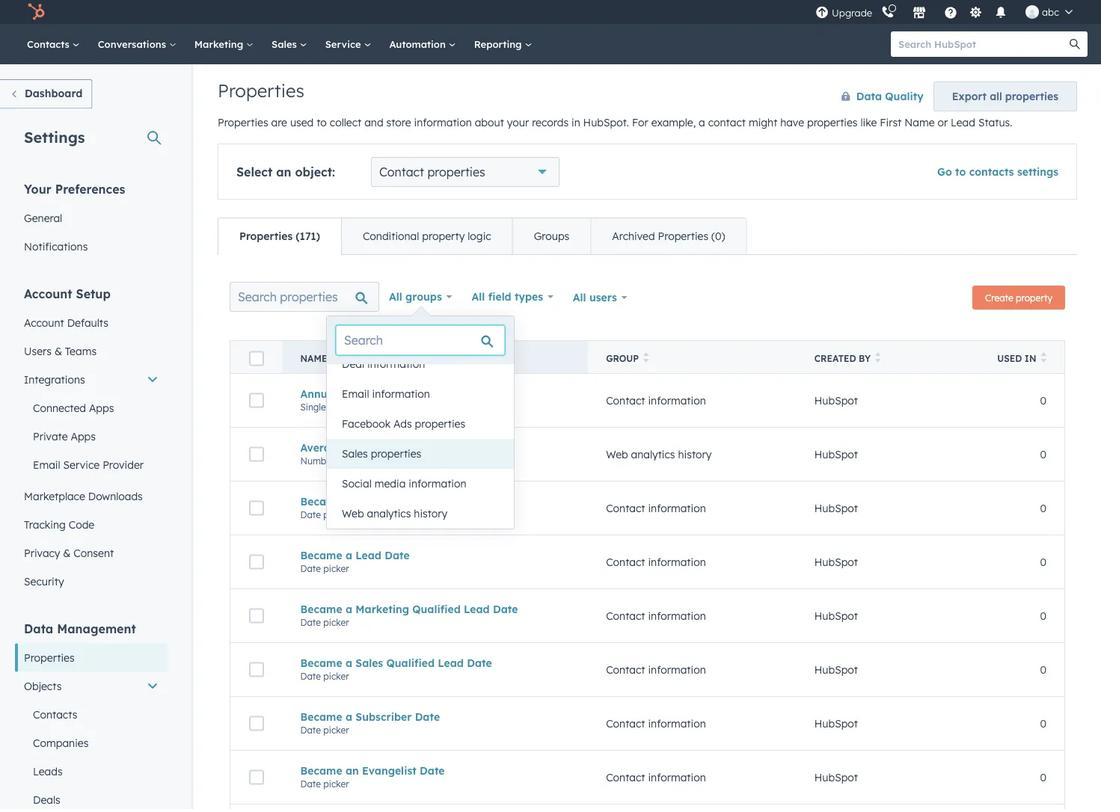 Task type: vqa. For each thing, say whether or not it's contained in the screenshot.


Task type: locate. For each thing, give the bounding box(es) containing it.
4 picker from the top
[[324, 671, 349, 682]]

Search HubSpot search field
[[891, 31, 1075, 57]]

& right privacy
[[63, 547, 71, 560]]

1 horizontal spatial analytics
[[631, 448, 676, 461]]

6 hubspot from the top
[[815, 664, 859, 677]]

3 became from the top
[[301, 603, 343, 616]]

0 horizontal spatial to
[[317, 116, 327, 129]]

0 horizontal spatial an
[[276, 165, 292, 180]]

0 horizontal spatial property
[[422, 230, 465, 243]]

0 horizontal spatial analytics
[[367, 507, 411, 521]]

an inside became an evangelist date date picker
[[346, 765, 359, 778]]

email up text
[[342, 388, 369, 401]]

a left the subscriber
[[346, 711, 353, 724]]

and
[[365, 116, 384, 129]]

account for account setup
[[24, 286, 72, 301]]

contacts
[[970, 165, 1015, 179]]

6 became from the top
[[301, 765, 343, 778]]

4 0 from the top
[[1041, 556, 1047, 569]]

contacts up 'companies' on the bottom left of page
[[33, 708, 77, 722]]

2 press to sort. element from the left
[[876, 353, 881, 365]]

1 hubspot from the top
[[815, 394, 859, 407]]

Search search field
[[230, 282, 379, 312]]

a for became a subscriber date
[[346, 711, 353, 724]]

press to sort. element inside the used in 'button'
[[1042, 353, 1047, 365]]

properties inside data management element
[[24, 652, 75, 665]]

picker up 'became a subscriber date date picker'
[[324, 671, 349, 682]]

picker inside became a marketing qualified lead date date picker
[[324, 617, 349, 629]]

lead down became a marketing qualified lead date 'button'
[[438, 657, 464, 670]]

defaults
[[67, 316, 109, 329]]

1 horizontal spatial web analytics history
[[606, 448, 712, 461]]

1 horizontal spatial &
[[63, 547, 71, 560]]

4 became from the top
[[301, 657, 343, 670]]

customer
[[356, 495, 406, 508]]

3 picker from the top
[[324, 617, 349, 629]]

properties up the objects in the bottom left of the page
[[24, 652, 75, 665]]

0 vertical spatial analytics
[[631, 448, 676, 461]]

&
[[55, 345, 62, 358], [63, 547, 71, 560]]

picker down became a lead date date picker
[[324, 617, 349, 629]]

1 became from the top
[[301, 495, 343, 508]]

1 horizontal spatial an
[[346, 765, 359, 778]]

6 picker from the top
[[324, 779, 349, 790]]

analytics inside tab panel
[[631, 448, 676, 461]]

all left groups
[[389, 290, 403, 304]]

contact information for annual revenue
[[606, 394, 706, 407]]

marketplace downloads link
[[15, 482, 168, 511]]

became inside became a customer date date picker
[[301, 495, 343, 508]]

0 horizontal spatial service
[[63, 458, 100, 472]]

1 vertical spatial data
[[24, 622, 53, 637]]

0 vertical spatial marketing
[[194, 38, 246, 50]]

2 account from the top
[[24, 316, 64, 329]]

export
[[953, 90, 987, 103]]

became inside became a marketing qualified lead date date picker
[[301, 603, 343, 616]]

0 vertical spatial account
[[24, 286, 72, 301]]

tab panel
[[218, 254, 1078, 810]]

average
[[301, 441, 344, 455]]

contacts link down hubspot link
[[18, 24, 89, 64]]

became for became a sales qualified lead date
[[301, 657, 343, 670]]

properties down about
[[428, 165, 486, 180]]

1 horizontal spatial to
[[956, 165, 967, 179]]

email for email information
[[342, 388, 369, 401]]

press to sort. element inside created by 'button'
[[876, 353, 881, 365]]

all field types button
[[462, 282, 564, 312]]

0 vertical spatial an
[[276, 165, 292, 180]]

a down became a lead date date picker
[[346, 603, 353, 616]]

apps inside private apps link
[[71, 430, 96, 443]]

became inside became a sales qualified lead date date picker
[[301, 657, 343, 670]]

general
[[24, 211, 62, 225]]

picker inside became a customer date date picker
[[324, 510, 349, 521]]

0 horizontal spatial &
[[55, 345, 62, 358]]

an left the evangelist
[[346, 765, 359, 778]]

name inside button
[[301, 353, 327, 365]]

your preferences
[[24, 182, 125, 196]]

qualified inside became a marketing qualified lead date date picker
[[413, 603, 461, 616]]

property inside tab list
[[422, 230, 465, 243]]

1 vertical spatial to
[[956, 165, 967, 179]]

sales up the subscriber
[[356, 657, 383, 670]]

history inside button
[[414, 507, 448, 521]]

press to sort. image right by
[[876, 353, 881, 363]]

1 horizontal spatial property
[[1017, 292, 1053, 304]]

property for create
[[1017, 292, 1053, 304]]

press to sort. element right the group
[[644, 353, 649, 365]]

picker inside 'became a subscriber date date picker'
[[324, 725, 349, 736]]

a up 'became a subscriber date date picker'
[[346, 657, 353, 670]]

property right create
[[1017, 292, 1053, 304]]

connected apps link
[[15, 394, 168, 423]]

search image
[[1070, 39, 1081, 49]]

sales up social
[[342, 448, 368, 461]]

picker for lead
[[324, 563, 349, 575]]

6 contact information from the top
[[606, 718, 706, 731]]

1 vertical spatial an
[[346, 765, 359, 778]]

1 horizontal spatial email
[[342, 388, 369, 401]]

account defaults
[[24, 316, 109, 329]]

group
[[606, 353, 639, 365]]

property
[[422, 230, 465, 243], [1017, 292, 1053, 304]]

0 horizontal spatial data
[[24, 622, 53, 637]]

hubspot for became a lead date
[[815, 556, 859, 569]]

1 vertical spatial contacts
[[33, 708, 77, 722]]

lead inside became a marketing qualified lead date date picker
[[464, 603, 490, 616]]

1 horizontal spatial history
[[679, 448, 712, 461]]

account
[[24, 286, 72, 301], [24, 316, 64, 329]]

4 contact information from the top
[[606, 610, 706, 623]]

marketing left the sales link
[[194, 38, 246, 50]]

all groups
[[389, 290, 442, 304]]

code
[[69, 518, 94, 531]]

email inside account setup element
[[33, 458, 60, 472]]

social
[[342, 478, 372, 491]]

all inside all field types 'popup button'
[[472, 290, 485, 304]]

1 press to sort. image from the left
[[644, 353, 649, 363]]

5 0 from the top
[[1041, 610, 1047, 623]]

became inside became an evangelist date date picker
[[301, 765, 343, 778]]

2 press to sort. image from the left
[[876, 353, 881, 363]]

account up users
[[24, 316, 64, 329]]

hubspot
[[815, 394, 859, 407], [815, 448, 859, 461], [815, 502, 859, 515], [815, 556, 859, 569], [815, 610, 859, 623], [815, 664, 859, 677], [815, 718, 859, 731], [815, 772, 859, 785]]

history
[[679, 448, 712, 461], [414, 507, 448, 521]]

picker inside became an evangelist date date picker
[[324, 779, 349, 790]]

reporting
[[474, 38, 525, 50]]

menu
[[814, 0, 1084, 24]]

all left "users"
[[573, 291, 587, 304]]

settings image
[[970, 6, 983, 20]]

properties left (171)
[[240, 230, 293, 243]]

1 vertical spatial account
[[24, 316, 64, 329]]

an for select
[[276, 165, 292, 180]]

email
[[342, 388, 369, 401], [33, 458, 60, 472]]

1 vertical spatial service
[[63, 458, 100, 472]]

2 0 from the top
[[1041, 448, 1047, 461]]

connected apps
[[33, 402, 114, 415]]

private apps link
[[15, 423, 168, 451]]

to right go
[[956, 165, 967, 179]]

2 hubspot from the top
[[815, 448, 859, 461]]

collect
[[330, 116, 362, 129]]

data inside button
[[857, 90, 883, 103]]

press to sort. image for created by
[[876, 353, 881, 363]]

contacts down hubspot link
[[27, 38, 72, 50]]

5 hubspot from the top
[[815, 610, 859, 623]]

contact for became an evangelist date
[[606, 772, 646, 785]]

2 contact information from the top
[[606, 502, 706, 515]]

0 horizontal spatial press to sort. element
[[644, 353, 649, 365]]

1 vertical spatial contacts link
[[15, 701, 168, 729]]

lead inside became a sales qualified lead date date picker
[[438, 657, 464, 670]]

hubspot for annual revenue
[[815, 394, 859, 407]]

records
[[532, 116, 569, 129]]

1 horizontal spatial press to sort. element
[[876, 353, 881, 365]]

properties left 'are'
[[218, 116, 268, 129]]

4 hubspot from the top
[[815, 556, 859, 569]]

picker inside became a lead date date picker
[[324, 563, 349, 575]]

1 horizontal spatial web
[[606, 448, 629, 461]]

account defaults link
[[15, 309, 168, 337]]

privacy
[[24, 547, 60, 560]]

picker for customer
[[324, 510, 349, 521]]

companies link
[[15, 729, 168, 758]]

press to sort. element for created by
[[876, 353, 881, 365]]

1 vertical spatial analytics
[[367, 507, 411, 521]]

users
[[590, 291, 617, 304]]

contact information for became a lead date
[[606, 556, 706, 569]]

facebook ads properties
[[342, 418, 466, 431]]

apps up "email service provider" at the bottom left of page
[[71, 430, 96, 443]]

1 vertical spatial marketing
[[356, 603, 409, 616]]

1 account from the top
[[24, 286, 72, 301]]

properties up average pageviews button
[[415, 418, 466, 431]]

lead inside became a lead date date picker
[[356, 549, 382, 562]]

0 for became a marketing qualified lead date
[[1041, 610, 1047, 623]]

export all properties
[[953, 90, 1059, 103]]

picker up became an evangelist date date picker
[[324, 725, 349, 736]]

3 hubspot from the top
[[815, 502, 859, 515]]

a inside became a lead date date picker
[[346, 549, 353, 562]]

all inside all users popup button
[[573, 291, 587, 304]]

& for privacy
[[63, 547, 71, 560]]

email down private
[[33, 458, 60, 472]]

a inside 'became a subscriber date date picker'
[[346, 711, 353, 724]]

field
[[489, 290, 512, 304]]

0 vertical spatial web analytics history
[[606, 448, 712, 461]]

general link
[[15, 204, 168, 232]]

0 vertical spatial &
[[55, 345, 62, 358]]

picker for subscriber
[[324, 725, 349, 736]]

hubspot image
[[27, 3, 45, 21]]

data for data management
[[24, 622, 53, 637]]

contacts link up 'companies' on the bottom left of page
[[15, 701, 168, 729]]

contacts
[[27, 38, 72, 50], [33, 708, 77, 722]]

used
[[290, 116, 314, 129]]

8 hubspot from the top
[[815, 772, 859, 785]]

a inside became a sales qualified lead date date picker
[[346, 657, 353, 670]]

email information button
[[327, 379, 514, 409]]

contact properties
[[380, 165, 486, 180]]

5 picker from the top
[[324, 725, 349, 736]]

press to sort. element right by
[[876, 353, 881, 365]]

press to sort. image
[[644, 353, 649, 363], [876, 353, 881, 363]]

information
[[414, 116, 472, 129], [368, 358, 425, 371], [372, 388, 430, 401], [649, 394, 706, 407], [409, 478, 467, 491], [649, 502, 706, 515], [649, 556, 706, 569], [649, 610, 706, 623], [649, 664, 706, 677], [649, 718, 706, 731], [649, 772, 706, 785]]

3 0 from the top
[[1041, 502, 1047, 515]]

evangelist
[[362, 765, 417, 778]]

0 horizontal spatial name
[[301, 353, 327, 365]]

became for became an evangelist date
[[301, 765, 343, 778]]

groups
[[534, 230, 570, 243]]

press to sort. image right the group
[[644, 353, 649, 363]]

0 horizontal spatial all
[[389, 290, 403, 304]]

data down security
[[24, 622, 53, 637]]

properties left like
[[808, 116, 858, 129]]

average pageviews button
[[301, 441, 570, 455]]

2 horizontal spatial all
[[573, 291, 587, 304]]

contact for became a subscriber date
[[606, 718, 646, 731]]

history inside tab panel
[[679, 448, 712, 461]]

ascending sort. press to sort descending. element
[[332, 353, 337, 365]]

picker inside became a sales qualified lead date date picker
[[324, 671, 349, 682]]

web analytics history inside tab panel
[[606, 448, 712, 461]]

0 vertical spatial contacts link
[[18, 24, 89, 64]]

contacts link for companies link
[[15, 701, 168, 729]]

sales for sales
[[272, 38, 300, 50]]

& inside users & teams link
[[55, 345, 62, 358]]

picker down became a customer date date picker
[[324, 563, 349, 575]]

1 vertical spatial name
[[301, 353, 327, 365]]

to right used at the top left of page
[[317, 116, 327, 129]]

your preferences element
[[15, 181, 168, 261]]

properties inside popup button
[[428, 165, 486, 180]]

apps for private apps
[[71, 430, 96, 443]]

hubspot for became a marketing qualified lead date
[[815, 610, 859, 623]]

press to sort. image inside 'group' button
[[644, 353, 649, 363]]

preferences
[[55, 182, 125, 196]]

abc button
[[1017, 0, 1082, 24]]

0 vertical spatial service
[[325, 38, 364, 50]]

email for email service provider
[[33, 458, 60, 472]]

security link
[[15, 568, 168, 596]]

ads
[[394, 418, 412, 431]]

all inside all groups dropdown button
[[389, 290, 403, 304]]

objects
[[24, 680, 62, 693]]

apps down integrations button
[[89, 402, 114, 415]]

1 horizontal spatial marketing
[[356, 603, 409, 616]]

apps inside connected apps link
[[89, 402, 114, 415]]

qualified down became a marketing qualified lead date date picker
[[387, 657, 435, 670]]

became a marketing qualified lead date date picker
[[301, 603, 518, 629]]

press to sort. element
[[644, 353, 649, 365], [876, 353, 881, 365], [1042, 353, 1047, 365]]

object:
[[295, 165, 335, 180]]

tab list
[[218, 218, 747, 255]]

0 for became a subscriber date
[[1041, 718, 1047, 731]]

1 vertical spatial property
[[1017, 292, 1053, 304]]

0 horizontal spatial email
[[33, 458, 60, 472]]

1 contact information from the top
[[606, 394, 706, 407]]

picker
[[324, 510, 349, 521], [324, 563, 349, 575], [324, 617, 349, 629], [324, 671, 349, 682], [324, 725, 349, 736], [324, 779, 349, 790]]

1 vertical spatial web analytics history
[[342, 507, 448, 521]]

1 vertical spatial web
[[342, 507, 364, 521]]

hubspot for became an evangelist date
[[815, 772, 859, 785]]

lead down became a lead date button
[[464, 603, 490, 616]]

1 horizontal spatial press to sort. image
[[876, 353, 881, 363]]

name left ascending sort. press to sort descending. element
[[301, 353, 327, 365]]

6 0 from the top
[[1041, 664, 1047, 677]]

a inside became a customer date date picker
[[346, 495, 353, 508]]

0 vertical spatial history
[[679, 448, 712, 461]]

0 vertical spatial email
[[342, 388, 369, 401]]

create
[[986, 292, 1014, 304]]

notifications button
[[989, 0, 1014, 24]]

7 contact information from the top
[[606, 772, 706, 785]]

& inside privacy & consent link
[[63, 547, 71, 560]]

marketing down became a lead date date picker
[[356, 603, 409, 616]]

gary orlando image
[[1026, 5, 1040, 19]]

0 horizontal spatial web
[[342, 507, 364, 521]]

web inside tab panel
[[606, 448, 629, 461]]

contact properties button
[[371, 157, 560, 187]]

0 horizontal spatial history
[[414, 507, 448, 521]]

store
[[387, 116, 411, 129]]

privacy & consent
[[24, 547, 114, 560]]

1 press to sort. element from the left
[[644, 353, 649, 365]]

1 vertical spatial &
[[63, 547, 71, 560]]

used in button
[[976, 341, 1066, 374]]

0 vertical spatial sales
[[272, 38, 300, 50]]

contact
[[380, 165, 424, 180], [606, 394, 646, 407], [606, 502, 646, 515], [606, 556, 646, 569], [606, 610, 646, 623], [606, 664, 646, 677], [606, 718, 646, 731], [606, 772, 646, 785]]

5 became from the top
[[301, 711, 343, 724]]

1 0 from the top
[[1041, 394, 1047, 407]]

list box
[[327, 350, 514, 529]]

account up account defaults
[[24, 286, 72, 301]]

1 vertical spatial apps
[[71, 430, 96, 443]]

users & teams
[[24, 345, 97, 358]]

2 vertical spatial sales
[[356, 657, 383, 670]]

date
[[409, 495, 434, 508], [301, 510, 321, 521], [385, 549, 410, 562], [301, 563, 321, 575], [493, 603, 518, 616], [301, 617, 321, 629], [467, 657, 492, 670], [301, 671, 321, 682], [415, 711, 440, 724], [301, 725, 321, 736], [420, 765, 445, 778], [301, 779, 321, 790]]

& for users
[[55, 345, 62, 358]]

marketing
[[194, 38, 246, 50], [356, 603, 409, 616]]

sales inside button
[[342, 448, 368, 461]]

properties
[[1006, 90, 1059, 103], [808, 116, 858, 129], [428, 165, 486, 180], [415, 418, 466, 431], [371, 448, 422, 461]]

became inside 'became a subscriber date date picker'
[[301, 711, 343, 724]]

all left field
[[472, 290, 485, 304]]

service inside account setup element
[[63, 458, 100, 472]]

0 vertical spatial name
[[905, 116, 935, 129]]

conditional property logic
[[363, 230, 492, 243]]

contact for became a customer date
[[606, 502, 646, 515]]

(171)
[[296, 230, 320, 243]]

1 vertical spatial email
[[33, 458, 60, 472]]

2 horizontal spatial press to sort. element
[[1042, 353, 1047, 365]]

menu containing abc
[[814, 0, 1084, 24]]

became a marketing qualified lead date button
[[301, 603, 570, 616]]

qualified up became a sales qualified lead date button
[[413, 603, 461, 616]]

subscriber
[[356, 711, 412, 724]]

privacy & consent link
[[15, 539, 168, 568]]

contact for became a marketing qualified lead date
[[606, 610, 646, 623]]

contact information for became a customer date
[[606, 502, 706, 515]]

1 horizontal spatial all
[[472, 290, 485, 304]]

press to sort. element inside 'group' button
[[644, 353, 649, 365]]

became a subscriber date date picker
[[301, 711, 440, 736]]

export all properties button
[[934, 82, 1078, 112]]

0 for average pageviews
[[1041, 448, 1047, 461]]

8 0 from the top
[[1041, 772, 1047, 785]]

apps
[[89, 402, 114, 415], [71, 430, 96, 443]]

all groups button
[[379, 282, 462, 312]]

deals
[[33, 794, 60, 807]]

email inside button
[[342, 388, 369, 401]]

service down private apps link
[[63, 458, 100, 472]]

0 horizontal spatial web analytics history
[[342, 507, 448, 521]]

lead down became a customer date date picker
[[356, 549, 382, 562]]

notifications image
[[995, 7, 1008, 20]]

a left contact
[[699, 116, 706, 129]]

a down social
[[346, 495, 353, 508]]

sales for sales properties
[[342, 448, 368, 461]]

property left the logic
[[422, 230, 465, 243]]

picker down 'became a subscriber date date picker'
[[324, 779, 349, 790]]

a inside became a marketing qualified lead date date picker
[[346, 603, 353, 616]]

name left or
[[905, 116, 935, 129]]

a down became a customer date date picker
[[346, 549, 353, 562]]

& right users
[[55, 345, 62, 358]]

3 press to sort. element from the left
[[1042, 353, 1047, 365]]

all for all groups
[[389, 290, 403, 304]]

0 vertical spatial property
[[422, 230, 465, 243]]

7 hubspot from the top
[[815, 718, 859, 731]]

7 0 from the top
[[1041, 718, 1047, 731]]

sales right marketing link
[[272, 38, 300, 50]]

upgrade image
[[816, 6, 829, 20]]

account setup element
[[15, 286, 168, 596]]

service right the sales link
[[325, 38, 364, 50]]

might
[[749, 116, 778, 129]]

5 contact information from the top
[[606, 664, 706, 677]]

settings link
[[967, 4, 986, 20]]

became inside became a lead date date picker
[[301, 549, 343, 562]]

1 vertical spatial sales
[[342, 448, 368, 461]]

press to sort. image inside created by 'button'
[[876, 353, 881, 363]]

qualified inside became a sales qualified lead date date picker
[[387, 657, 435, 670]]

1 picker from the top
[[324, 510, 349, 521]]

data up like
[[857, 90, 883, 103]]

1 horizontal spatial data
[[857, 90, 883, 103]]

used
[[998, 353, 1023, 365]]

property inside button
[[1017, 292, 1053, 304]]

0 vertical spatial data
[[857, 90, 883, 103]]

0 horizontal spatial marketing
[[194, 38, 246, 50]]

1 vertical spatial qualified
[[387, 657, 435, 670]]

0 vertical spatial qualified
[[413, 603, 461, 616]]

contact
[[709, 116, 746, 129]]

list box containing deal information
[[327, 350, 514, 529]]

hubspot for became a sales qualified lead date
[[815, 664, 859, 677]]

picker down social
[[324, 510, 349, 521]]

0 vertical spatial apps
[[89, 402, 114, 415]]

an for became
[[346, 765, 359, 778]]

0 horizontal spatial press to sort. image
[[644, 353, 649, 363]]

became a sales qualified lead date button
[[301, 657, 570, 670]]

quality
[[886, 90, 924, 103]]

2 picker from the top
[[324, 563, 349, 575]]

2 became from the top
[[301, 549, 343, 562]]

your
[[507, 116, 529, 129]]

example,
[[652, 116, 696, 129]]

property for conditional
[[422, 230, 465, 243]]

3 contact information from the top
[[606, 556, 706, 569]]

press to sort. element right in
[[1042, 353, 1047, 365]]

help image
[[945, 7, 958, 20]]

search button
[[1063, 31, 1088, 57]]

became for became a marketing qualified lead date
[[301, 603, 343, 616]]

0 vertical spatial web
[[606, 448, 629, 461]]

a for became a lead date
[[346, 549, 353, 562]]

an right select
[[276, 165, 292, 180]]

1 vertical spatial history
[[414, 507, 448, 521]]



Task type: describe. For each thing, give the bounding box(es) containing it.
contact for annual revenue
[[606, 394, 646, 407]]

hubspot.
[[584, 116, 630, 129]]

group button
[[588, 341, 797, 374]]

groups link
[[512, 219, 591, 254]]

properties are used to collect and store information about your records in hubspot. for example, a contact might have properties like first name or lead status.
[[218, 116, 1013, 129]]

press to sort. element for used in
[[1042, 353, 1047, 365]]

ascending sort. press to sort descending. image
[[332, 353, 337, 363]]

Search search field
[[336, 326, 505, 356]]

0 for became a sales qualified lead date
[[1041, 664, 1047, 677]]

became a sales qualified lead date date picker
[[301, 657, 492, 682]]

your
[[24, 182, 52, 196]]

notifications link
[[15, 232, 168, 261]]

properties link
[[15, 644, 168, 673]]

a for became a sales qualified lead date
[[346, 657, 353, 670]]

account for account defaults
[[24, 316, 64, 329]]

conversations link
[[89, 24, 185, 64]]

became a customer date button
[[301, 495, 570, 508]]

marketing link
[[185, 24, 263, 64]]

single-
[[301, 402, 330, 413]]

data for data quality
[[857, 90, 883, 103]]

properties (171) link
[[219, 219, 341, 254]]

archived properties (0) link
[[591, 219, 747, 254]]

0 for became a customer date
[[1041, 502, 1047, 515]]

tab list containing properties (171)
[[218, 218, 747, 255]]

qualified for marketing
[[413, 603, 461, 616]]

sales inside became a sales qualified lead date date picker
[[356, 657, 383, 670]]

connected
[[33, 402, 86, 415]]

data quality button
[[826, 82, 925, 112]]

provider
[[103, 458, 144, 472]]

qualified for sales
[[387, 657, 435, 670]]

0 for annual revenue
[[1041, 394, 1047, 407]]

consent
[[74, 547, 114, 560]]

became for became a customer date
[[301, 495, 343, 508]]

hubspot for became a subscriber date
[[815, 718, 859, 731]]

social media information
[[342, 478, 467, 491]]

contact information for became a marketing qualified lead date
[[606, 610, 706, 623]]

all users
[[573, 291, 617, 304]]

press to sort. image for group
[[644, 353, 649, 363]]

in
[[572, 116, 581, 129]]

hubspot for became a customer date
[[815, 502, 859, 515]]

email information
[[342, 388, 430, 401]]

properties right all
[[1006, 90, 1059, 103]]

(0)
[[712, 230, 726, 243]]

downloads
[[88, 490, 143, 503]]

marketplace downloads
[[24, 490, 143, 503]]

users
[[24, 345, 52, 358]]

became for became a lead date
[[301, 549, 343, 562]]

archived properties (0)
[[613, 230, 726, 243]]

press to sort. image
[[1042, 353, 1047, 363]]

deal information
[[342, 358, 425, 371]]

private
[[33, 430, 68, 443]]

companies
[[33, 737, 89, 750]]

created by
[[815, 353, 871, 365]]

service link
[[316, 24, 381, 64]]

used in
[[998, 353, 1037, 365]]

0 for became an evangelist date
[[1041, 772, 1047, 785]]

created by button
[[797, 341, 976, 374]]

0 vertical spatial to
[[317, 116, 327, 129]]

contact information for became a subscriber date
[[606, 718, 706, 731]]

web analytics history inside button
[[342, 507, 448, 521]]

all field types
[[472, 290, 543, 304]]

apps for connected apps
[[89, 402, 114, 415]]

0 for became a lead date
[[1041, 556, 1047, 569]]

go
[[938, 165, 953, 179]]

about
[[475, 116, 504, 129]]

private apps
[[33, 430, 96, 443]]

marketplaces image
[[913, 7, 927, 20]]

marketplace
[[24, 490, 85, 503]]

by
[[859, 353, 871, 365]]

0 vertical spatial contacts
[[27, 38, 72, 50]]

are
[[271, 116, 287, 129]]

contact inside contact properties popup button
[[380, 165, 424, 180]]

tracking code link
[[15, 511, 168, 539]]

users & teams link
[[15, 337, 168, 366]]

deal information button
[[327, 350, 514, 379]]

a for became a marketing qualified lead date
[[346, 603, 353, 616]]

data management
[[24, 622, 136, 637]]

press to sort. element for group
[[644, 353, 649, 365]]

contact for became a sales qualified lead date
[[606, 664, 646, 677]]

contacts inside data management element
[[33, 708, 77, 722]]

create property button
[[973, 286, 1066, 310]]

integrations button
[[15, 366, 168, 394]]

became for became a subscriber date
[[301, 711, 343, 724]]

email service provider
[[33, 458, 144, 472]]

picker for evangelist
[[324, 779, 349, 790]]

have
[[781, 116, 805, 129]]

select
[[237, 165, 273, 180]]

properties up 'are'
[[218, 79, 305, 102]]

lead right or
[[951, 116, 976, 129]]

objects button
[[15, 673, 168, 701]]

contact information for became an evangelist date
[[606, 772, 706, 785]]

contacts link for the conversations link
[[18, 24, 89, 64]]

conditional property logic link
[[341, 219, 512, 254]]

web analytics history button
[[327, 499, 514, 529]]

data management element
[[15, 621, 168, 810]]

contact information for became a sales qualified lead date
[[606, 664, 706, 677]]

analytics inside button
[[367, 507, 411, 521]]

leads link
[[15, 758, 168, 786]]

in
[[1025, 353, 1037, 365]]

calling icon button
[[876, 2, 901, 22]]

tab panel containing all groups
[[218, 254, 1078, 810]]

data quality
[[857, 90, 924, 103]]

a for became a customer date
[[346, 495, 353, 508]]

help button
[[939, 0, 964, 24]]

created
[[815, 353, 857, 365]]

revenue
[[341, 388, 385, 401]]

calling icon image
[[882, 6, 895, 19]]

all for all users
[[573, 291, 587, 304]]

marketing inside became a marketing qualified lead date date picker
[[356, 603, 409, 616]]

properties up media
[[371, 448, 422, 461]]

became an evangelist date button
[[301, 765, 570, 778]]

conversations
[[98, 38, 169, 50]]

web inside button
[[342, 507, 364, 521]]

properties left (0)
[[658, 230, 709, 243]]

pageviews
[[347, 441, 403, 455]]

automation
[[390, 38, 449, 50]]

1 horizontal spatial name
[[905, 116, 935, 129]]

abc
[[1043, 6, 1060, 18]]

groups
[[406, 290, 442, 304]]

all for all field types
[[472, 290, 485, 304]]

teams
[[65, 345, 97, 358]]

name button
[[283, 341, 588, 374]]

marketplaces button
[[904, 0, 936, 24]]

became an evangelist date date picker
[[301, 765, 445, 790]]

status.
[[979, 116, 1013, 129]]

or
[[938, 116, 948, 129]]

hubspot for average pageviews
[[815, 448, 859, 461]]

1 horizontal spatial service
[[325, 38, 364, 50]]

sales link
[[263, 24, 316, 64]]

all
[[990, 90, 1003, 103]]

media
[[375, 478, 406, 491]]

dashboard link
[[0, 79, 92, 109]]

contact for became a lead date
[[606, 556, 646, 569]]

leads
[[33, 765, 63, 778]]



